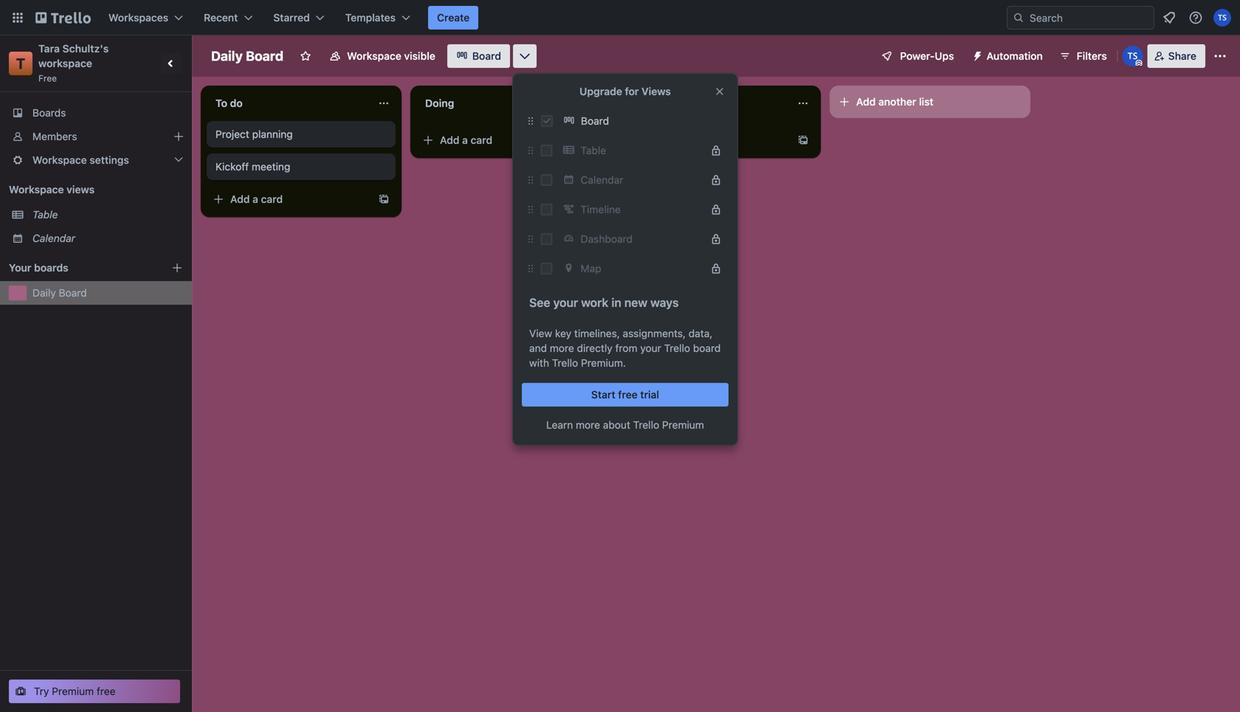 Task type: vqa. For each thing, say whether or not it's contained in the screenshot.
View key timelines, assignments, data, and more directly from your Trello board with Trello Premium.
yes



Task type: locate. For each thing, give the bounding box(es) containing it.
1 horizontal spatial a
[[462, 134, 468, 146]]

tara schultz (taraschultz7) image
[[1214, 9, 1232, 27]]

0 horizontal spatial add
[[230, 193, 250, 205]]

0 horizontal spatial free
[[97, 686, 116, 698]]

1 horizontal spatial calendar
[[581, 174, 624, 186]]

1 horizontal spatial daily
[[211, 48, 243, 64]]

calendar
[[581, 174, 624, 186], [32, 232, 75, 244]]

1 horizontal spatial daily board
[[211, 48, 284, 64]]

workspace
[[347, 50, 402, 62], [32, 154, 87, 166], [9, 184, 64, 196]]

power-
[[900, 50, 935, 62]]

workspace left views
[[9, 184, 64, 196]]

0 vertical spatial free
[[618, 389, 638, 401]]

upgrade for views
[[580, 85, 671, 97]]

1 vertical spatial a
[[253, 193, 258, 205]]

from
[[616, 342, 638, 354]]

workspace inside dropdown button
[[32, 154, 87, 166]]

board link down create button
[[447, 44, 510, 68]]

2 vertical spatial workspace
[[9, 184, 64, 196]]

more down key
[[550, 342, 574, 354]]

to
[[216, 97, 227, 109]]

boards
[[34, 262, 68, 274]]

kickoff
[[216, 161, 249, 173]]

settings
[[90, 154, 129, 166]]

try premium free
[[34, 686, 116, 698]]

premium
[[662, 419, 704, 431], [52, 686, 94, 698]]

daily down "recent" popup button
[[211, 48, 243, 64]]

table down workspace views
[[32, 209, 58, 221]]

0 vertical spatial daily board
[[211, 48, 284, 64]]

2 vertical spatial add
[[230, 193, 250, 205]]

2 horizontal spatial add
[[857, 96, 876, 108]]

1 horizontal spatial board link
[[559, 109, 729, 133]]

workspace inside 'button'
[[347, 50, 402, 62]]

1 horizontal spatial add a card button
[[416, 128, 582, 152]]

0 vertical spatial board link
[[447, 44, 510, 68]]

card
[[471, 134, 493, 146], [261, 193, 283, 205]]

To do text field
[[207, 92, 369, 115]]

0 vertical spatial add
[[857, 96, 876, 108]]

daily board down "recent" popup button
[[211, 48, 284, 64]]

0 horizontal spatial create from template… image
[[378, 193, 390, 205]]

0 horizontal spatial trello
[[552, 357, 578, 369]]

your boards with 1 items element
[[9, 259, 149, 277]]

2 horizontal spatial trello
[[664, 342, 691, 354]]

add board image
[[171, 262, 183, 274]]

a
[[462, 134, 468, 146], [253, 193, 258, 205]]

Done text field
[[626, 92, 789, 115]]

0 notifications image
[[1161, 9, 1179, 27]]

calendar up boards
[[32, 232, 75, 244]]

1 horizontal spatial your
[[641, 342, 662, 354]]

0 vertical spatial your
[[553, 296, 578, 310]]

show menu image
[[1213, 49, 1228, 64]]

1 horizontal spatial table
[[581, 144, 606, 157]]

trello right with
[[552, 357, 578, 369]]

planning
[[252, 128, 293, 140]]

board left star or unstar board icon
[[246, 48, 284, 64]]

premium down start free trial "link"
[[662, 419, 704, 431]]

a down the doing text field
[[462, 134, 468, 146]]

0 horizontal spatial a
[[253, 193, 258, 205]]

1 horizontal spatial free
[[618, 389, 638, 401]]

0 horizontal spatial your
[[553, 296, 578, 310]]

trello down 'assignments,'
[[664, 342, 691, 354]]

add for doing
[[440, 134, 460, 146]]

0 horizontal spatial add a card button
[[207, 188, 372, 211]]

members link
[[0, 125, 192, 148]]

assignments,
[[623, 328, 686, 340]]

dashboard
[[581, 233, 633, 245]]

your boards
[[9, 262, 68, 274]]

close popover image
[[714, 86, 726, 97]]

1 vertical spatial add
[[440, 134, 460, 146]]

your right see
[[553, 296, 578, 310]]

workspace down 'members'
[[32, 154, 87, 166]]

Search field
[[1025, 7, 1154, 29]]

1 vertical spatial your
[[641, 342, 662, 354]]

more
[[550, 342, 574, 354], [576, 419, 600, 431]]

0 vertical spatial workspace
[[347, 50, 402, 62]]

add down kickoff
[[230, 193, 250, 205]]

workspace
[[38, 57, 92, 69]]

0 vertical spatial create from template… image
[[588, 134, 600, 146]]

1 vertical spatial table
[[32, 209, 58, 221]]

share button
[[1148, 44, 1206, 68]]

0 horizontal spatial card
[[261, 193, 283, 205]]

customize views image
[[518, 49, 532, 64]]

add a card down kickoff meeting
[[230, 193, 283, 205]]

daily inside text field
[[211, 48, 243, 64]]

sm image
[[966, 44, 987, 65]]

add
[[857, 96, 876, 108], [440, 134, 460, 146], [230, 193, 250, 205]]

table up timeline
[[581, 144, 606, 157]]

new
[[625, 296, 648, 310]]

0 vertical spatial a
[[462, 134, 468, 146]]

views
[[67, 184, 95, 196]]

power-ups
[[900, 50, 955, 62]]

0 vertical spatial table
[[581, 144, 606, 157]]

boards
[[32, 107, 66, 119]]

board link down for
[[559, 109, 729, 133]]

workspace for workspace views
[[9, 184, 64, 196]]

a down kickoff meeting
[[253, 193, 258, 205]]

add a card button
[[416, 128, 582, 152], [207, 188, 372, 211]]

another
[[879, 96, 917, 108]]

0 vertical spatial add a card button
[[416, 128, 582, 152]]

do
[[230, 97, 243, 109]]

table
[[581, 144, 606, 157], [32, 209, 58, 221]]

create from template… image for to do
[[378, 193, 390, 205]]

0 horizontal spatial daily
[[32, 287, 56, 299]]

create from template… image
[[588, 134, 600, 146], [378, 193, 390, 205]]

project planning
[[216, 128, 293, 140]]

add left another
[[857, 96, 876, 108]]

free left trial
[[618, 389, 638, 401]]

learn more about trello premium link
[[547, 418, 704, 433]]

card down the doing text field
[[471, 134, 493, 146]]

directly
[[577, 342, 613, 354]]

free inside "link"
[[618, 389, 638, 401]]

add for to do
[[230, 193, 250, 205]]

more right learn
[[576, 419, 600, 431]]

star or unstar board image
[[300, 50, 312, 62]]

views
[[642, 85, 671, 97]]

for
[[625, 85, 639, 97]]

add a card button down kickoff meeting link
[[207, 188, 372, 211]]

0 horizontal spatial calendar
[[32, 232, 75, 244]]

workspace down templates dropdown button
[[347, 50, 402, 62]]

add another list
[[857, 96, 934, 108]]

recent button
[[195, 6, 262, 30]]

premium right "try"
[[52, 686, 94, 698]]

1 vertical spatial card
[[261, 193, 283, 205]]

1 horizontal spatial premium
[[662, 419, 704, 431]]

your
[[553, 296, 578, 310], [641, 342, 662, 354]]

0 horizontal spatial board link
[[447, 44, 510, 68]]

create from template… image for doing
[[588, 134, 600, 146]]

add a card
[[440, 134, 493, 146], [230, 193, 283, 205]]

1 vertical spatial add a card
[[230, 193, 283, 205]]

tara schultz (taraschultz7) image
[[1123, 46, 1144, 66]]

trello right about at bottom
[[633, 419, 660, 431]]

project
[[216, 128, 249, 140]]

members
[[32, 130, 77, 143]]

premium inside try premium free button
[[52, 686, 94, 698]]

1 vertical spatial workspace
[[32, 154, 87, 166]]

1 vertical spatial add a card button
[[207, 188, 372, 211]]

0 vertical spatial card
[[471, 134, 493, 146]]

1 vertical spatial calendar
[[32, 232, 75, 244]]

daily board
[[211, 48, 284, 64], [32, 287, 87, 299]]

meeting
[[252, 161, 290, 173]]

trial
[[641, 389, 659, 401]]

visible
[[404, 50, 436, 62]]

work
[[581, 296, 609, 310]]

1 horizontal spatial more
[[576, 419, 600, 431]]

board
[[246, 48, 284, 64], [472, 50, 501, 62], [581, 115, 609, 127], [59, 287, 87, 299]]

2 vertical spatial trello
[[633, 419, 660, 431]]

1 vertical spatial more
[[576, 419, 600, 431]]

0 horizontal spatial daily board
[[32, 287, 87, 299]]

more inside view key timelines, assignments, data, and more directly from your trello board with trello premium.
[[550, 342, 574, 354]]

daily
[[211, 48, 243, 64], [32, 287, 56, 299]]

0 vertical spatial more
[[550, 342, 574, 354]]

1 vertical spatial free
[[97, 686, 116, 698]]

0 horizontal spatial table
[[32, 209, 58, 221]]

0 horizontal spatial premium
[[52, 686, 94, 698]]

add down doing
[[440, 134, 460, 146]]

0 vertical spatial daily
[[211, 48, 243, 64]]

card down meeting
[[261, 193, 283, 205]]

add a card button down the doing text field
[[416, 128, 582, 152]]

workspace views
[[9, 184, 95, 196]]

1 vertical spatial daily board
[[32, 287, 87, 299]]

daily board link
[[32, 286, 183, 301]]

1 horizontal spatial create from template… image
[[588, 134, 600, 146]]

board link
[[447, 44, 510, 68], [559, 109, 729, 133]]

your down 'assignments,'
[[641, 342, 662, 354]]

calendar link
[[32, 231, 183, 246]]

1 vertical spatial premium
[[52, 686, 94, 698]]

0 vertical spatial trello
[[664, 342, 691, 354]]

try premium free button
[[9, 680, 180, 704]]

free
[[618, 389, 638, 401], [97, 686, 116, 698]]

0 horizontal spatial add a card
[[230, 193, 283, 205]]

try
[[34, 686, 49, 698]]

0 vertical spatial premium
[[662, 419, 704, 431]]

daily board inside text field
[[211, 48, 284, 64]]

a for doing
[[462, 134, 468, 146]]

calendar up timeline
[[581, 174, 624, 186]]

0 horizontal spatial more
[[550, 342, 574, 354]]

daily board down boards
[[32, 287, 87, 299]]

add a card down doing
[[440, 134, 493, 146]]

workspace settings
[[32, 154, 129, 166]]

add a card button for to do
[[207, 188, 372, 211]]

workspace navigation collapse icon image
[[161, 53, 182, 74]]

automation
[[987, 50, 1043, 62]]

key
[[555, 328, 572, 340]]

free right "try"
[[97, 686, 116, 698]]

1 horizontal spatial add
[[440, 134, 460, 146]]

0 vertical spatial calendar
[[581, 174, 624, 186]]

workspace for workspace visible
[[347, 50, 402, 62]]

0 vertical spatial add a card
[[440, 134, 493, 146]]

1 horizontal spatial card
[[471, 134, 493, 146]]

1 horizontal spatial add a card
[[440, 134, 493, 146]]

daily down your boards
[[32, 287, 56, 299]]

1 vertical spatial create from template… image
[[378, 193, 390, 205]]



Task type: describe. For each thing, give the bounding box(es) containing it.
to do
[[216, 97, 243, 109]]

open information menu image
[[1189, 10, 1204, 25]]

view key timelines, assignments, data, and more directly from your trello board with trello premium.
[[529, 328, 721, 369]]

premium inside learn more about trello premium link
[[662, 419, 704, 431]]

start free trial
[[591, 389, 659, 401]]

tara schultz's workspace link
[[38, 42, 111, 69]]

about
[[603, 419, 631, 431]]

board left the customize views image
[[472, 50, 501, 62]]

recent
[[204, 11, 238, 24]]

in
[[612, 296, 622, 310]]

1 vertical spatial trello
[[552, 357, 578, 369]]

add a card for doing
[[440, 134, 493, 146]]

templates
[[345, 11, 396, 24]]

list
[[919, 96, 934, 108]]

timeline
[[581, 203, 621, 216]]

add a card button for doing
[[416, 128, 582, 152]]

workspace visible
[[347, 50, 436, 62]]

start free trial link
[[522, 383, 729, 407]]

1 horizontal spatial trello
[[633, 419, 660, 431]]

board inside text field
[[246, 48, 284, 64]]

with
[[529, 357, 549, 369]]

premium.
[[581, 357, 626, 369]]

boards link
[[0, 101, 192, 125]]

kickoff meeting
[[216, 161, 290, 173]]

map
[[581, 263, 602, 275]]

starred button
[[265, 6, 334, 30]]

data,
[[689, 328, 713, 340]]

upgrade
[[580, 85, 623, 97]]

this member is an admin of this board. image
[[1136, 60, 1143, 66]]

ups
[[935, 50, 955, 62]]

search image
[[1013, 12, 1025, 24]]

automation button
[[966, 44, 1052, 68]]

table link
[[32, 208, 183, 222]]

filters
[[1077, 50, 1107, 62]]

board down upgrade
[[581, 115, 609, 127]]

Doing text field
[[416, 92, 579, 115]]

kickoff meeting link
[[216, 160, 387, 174]]

your inside view key timelines, assignments, data, and more directly from your trello board with trello premium.
[[641, 342, 662, 354]]

board
[[693, 342, 721, 354]]

add another list button
[[830, 86, 1031, 118]]

and
[[529, 342, 547, 354]]

Board name text field
[[204, 44, 291, 68]]

workspace visible button
[[321, 44, 444, 68]]

a for to do
[[253, 193, 258, 205]]

1 vertical spatial daily
[[32, 287, 56, 299]]

primary element
[[0, 0, 1241, 35]]

create button
[[428, 6, 479, 30]]

workspaces
[[109, 11, 168, 24]]

done
[[635, 97, 661, 109]]

1 vertical spatial board link
[[559, 109, 729, 133]]

tara
[[38, 42, 60, 55]]

create
[[437, 11, 470, 24]]

board down the your boards with 1 items element
[[59, 287, 87, 299]]

t link
[[9, 52, 32, 75]]

your
[[9, 262, 31, 274]]

share
[[1169, 50, 1197, 62]]

ways
[[651, 296, 679, 310]]

templates button
[[337, 6, 419, 30]]

workspaces button
[[100, 6, 192, 30]]

back to home image
[[35, 6, 91, 30]]

workspace settings button
[[0, 148, 192, 172]]

learn
[[547, 419, 573, 431]]

tara schultz's workspace free
[[38, 42, 111, 83]]

see
[[529, 296, 551, 310]]

schultz's
[[62, 42, 109, 55]]

start
[[591, 389, 616, 401]]

doing
[[425, 97, 454, 109]]

add a card for to do
[[230, 193, 283, 205]]

view
[[529, 328, 552, 340]]

workspace for workspace settings
[[32, 154, 87, 166]]

free
[[38, 73, 57, 83]]

power-ups button
[[871, 44, 963, 68]]

card for doing
[[471, 134, 493, 146]]

timelines,
[[574, 328, 620, 340]]

add inside button
[[857, 96, 876, 108]]

project planning link
[[216, 127, 387, 142]]

learn more about trello premium
[[547, 419, 704, 431]]

create from template… image
[[798, 134, 809, 146]]

filters button
[[1055, 44, 1112, 68]]

card for to do
[[261, 193, 283, 205]]

t
[[16, 55, 25, 72]]

see your work in new ways
[[529, 296, 679, 310]]

starred
[[273, 11, 310, 24]]

free inside button
[[97, 686, 116, 698]]



